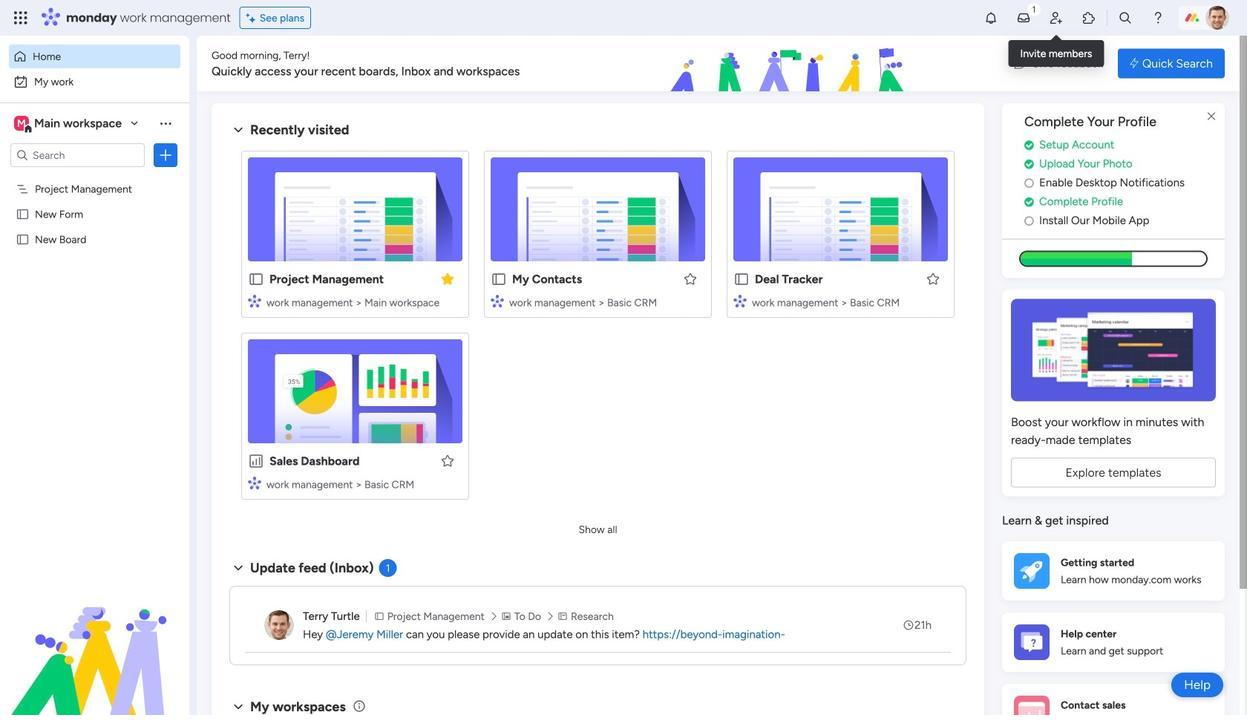 Task type: describe. For each thing, give the bounding box(es) containing it.
terry turtle image
[[264, 611, 294, 640]]

workspace options image
[[158, 116, 173, 131]]

terry turtle image
[[1206, 6, 1230, 30]]

3 check circle image from the top
[[1025, 196, 1035, 207]]

1 vertical spatial add to favorites image
[[440, 453, 455, 468]]

help image
[[1151, 10, 1166, 25]]

dapulse x slim image
[[1203, 108, 1221, 126]]

quick search results list box
[[230, 139, 967, 518]]

0 horizontal spatial lottie animation image
[[0, 565, 189, 715]]

v2 user feedback image
[[1015, 55, 1026, 72]]

circle o image
[[1025, 215, 1035, 226]]

close my workspaces image
[[230, 698, 247, 715]]

getting started element
[[1003, 541, 1226, 601]]

monday marketplace image
[[1082, 10, 1097, 25]]

public dashboard image
[[248, 453, 264, 469]]

0 vertical spatial add to favorites image
[[683, 271, 698, 286]]

options image
[[158, 148, 173, 163]]

contact sales element
[[1003, 684, 1226, 715]]

see plans image
[[246, 9, 260, 26]]

1 vertical spatial option
[[9, 70, 180, 94]]



Task type: locate. For each thing, give the bounding box(es) containing it.
check circle image
[[1025, 139, 1035, 151], [1025, 158, 1035, 170], [1025, 196, 1035, 207]]

close update feed (inbox) image
[[230, 559, 247, 577]]

remove from favorites image
[[440, 271, 455, 286]]

circle o image
[[1025, 177, 1035, 189]]

lottie animation element
[[583, 36, 1000, 92], [0, 565, 189, 715]]

1 check circle image from the top
[[1025, 139, 1035, 151]]

1 vertical spatial lottie animation element
[[0, 565, 189, 715]]

2 vertical spatial option
[[0, 176, 189, 179]]

invite members image
[[1050, 10, 1064, 25]]

update feed image
[[1017, 10, 1032, 25]]

workspace selection element
[[14, 114, 124, 134]]

Search in workspace field
[[31, 147, 124, 164]]

workspace image
[[14, 115, 29, 131]]

list box
[[0, 173, 189, 453]]

1 horizontal spatial lottie animation image
[[583, 36, 1000, 92]]

0 horizontal spatial lottie animation element
[[0, 565, 189, 715]]

search everything image
[[1119, 10, 1133, 25]]

add to favorites image
[[683, 271, 698, 286], [440, 453, 455, 468]]

0 vertical spatial option
[[9, 45, 180, 68]]

0 vertical spatial lottie animation image
[[583, 36, 1000, 92]]

0 vertical spatial check circle image
[[1025, 139, 1035, 151]]

0 horizontal spatial add to favorites image
[[440, 453, 455, 468]]

option
[[9, 45, 180, 68], [9, 70, 180, 94], [0, 176, 189, 179]]

1 horizontal spatial lottie animation element
[[583, 36, 1000, 92]]

1 vertical spatial lottie animation image
[[0, 565, 189, 715]]

v2 bolt switch image
[[1131, 55, 1139, 72]]

0 vertical spatial lottie animation element
[[583, 36, 1000, 92]]

1 element
[[379, 559, 397, 577]]

help center element
[[1003, 613, 1226, 672]]

select product image
[[13, 10, 28, 25]]

1 image
[[1028, 1, 1041, 17]]

add to favorites image
[[926, 271, 941, 286]]

notifications image
[[984, 10, 999, 25]]

2 vertical spatial check circle image
[[1025, 196, 1035, 207]]

close recently visited image
[[230, 121, 247, 139]]

1 horizontal spatial add to favorites image
[[683, 271, 698, 286]]

lottie animation image
[[583, 36, 1000, 92], [0, 565, 189, 715]]

2 check circle image from the top
[[1025, 158, 1035, 170]]

public board image
[[16, 207, 30, 221], [16, 232, 30, 247], [248, 271, 264, 287], [491, 271, 507, 287], [734, 271, 750, 287]]

1 vertical spatial check circle image
[[1025, 158, 1035, 170]]

templates image image
[[1016, 299, 1212, 401]]



Task type: vqa. For each thing, say whether or not it's contained in the screenshot.
Help center element
yes



